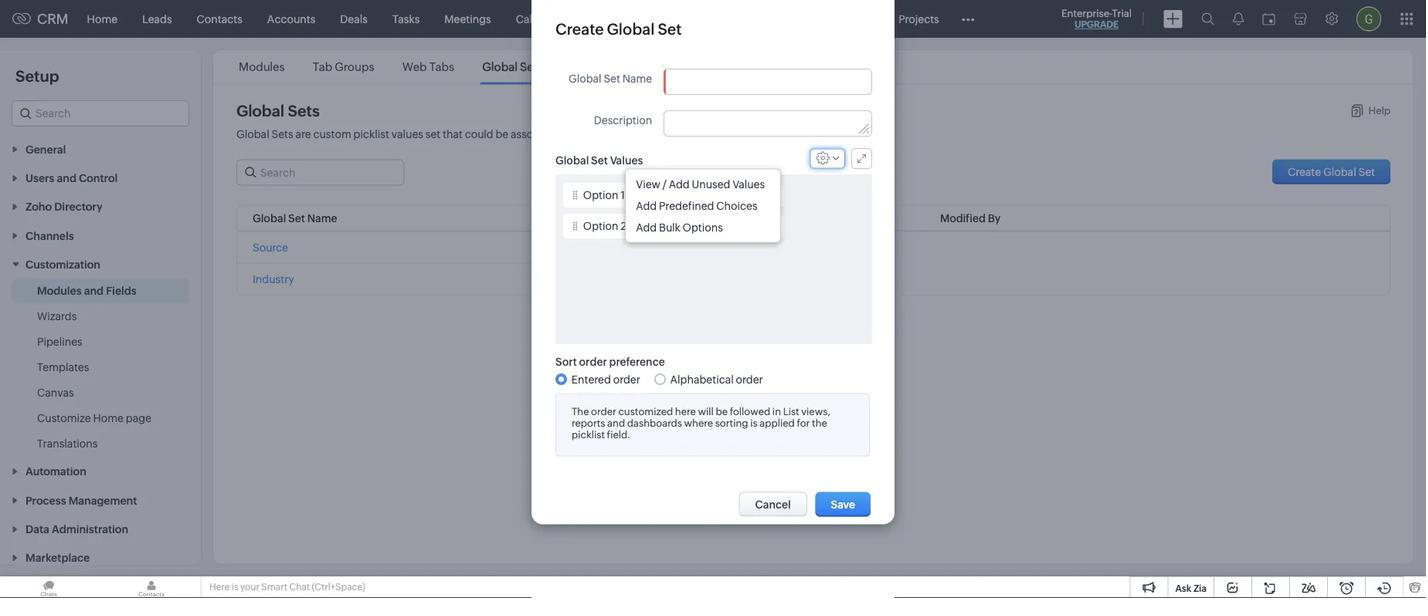 Task type: describe. For each thing, give the bounding box(es) containing it.
unused
[[692, 178, 730, 190]]

chat
[[289, 582, 310, 593]]

with
[[567, 128, 589, 140]]

field.
[[607, 429, 630, 441]]

analytics link
[[617, 0, 687, 37]]

add for bulk
[[636, 221, 657, 234]]

web
[[402, 60, 427, 74]]

templates
[[37, 361, 89, 374]]

global set values
[[555, 154, 643, 167]]

translations
[[37, 438, 98, 450]]

modules for modules and fields
[[37, 285, 82, 297]]

the
[[572, 406, 589, 417]]

0 horizontal spatial is
[[232, 582, 238, 593]]

cancel button
[[739, 492, 807, 517]]

projects link
[[886, 0, 952, 37]]

2 horizontal spatial picklist
[[634, 128, 670, 140]]

alphabetical
[[670, 373, 734, 386]]

by for created by
[[790, 212, 803, 224]]

(ctrl+space)
[[312, 582, 365, 593]]

help
[[1369, 105, 1390, 117]]

save button
[[815, 492, 871, 517]]

tabs
[[429, 60, 454, 74]]

and inside "link"
[[84, 285, 104, 297]]

sort order preference
[[555, 356, 665, 368]]

deals
[[340, 13, 368, 25]]

for
[[797, 417, 810, 429]]

is inside the order customized here will be followed in list views, reports and dashboards where sorting is applied for the picklist field.
[[750, 417, 757, 429]]

1 vertical spatial sets
[[288, 102, 320, 120]]

add bulk options
[[636, 221, 723, 234]]

create global set button
[[1272, 160, 1390, 184]]

customize home page
[[37, 412, 151, 425]]

0 vertical spatial add
[[669, 178, 690, 190]]

tasks
[[392, 13, 420, 25]]

signals element
[[1224, 0, 1253, 38]]

customize
[[37, 412, 91, 425]]

accounts link
[[255, 0, 328, 37]]

0 vertical spatial values
[[610, 154, 643, 167]]

where
[[684, 417, 713, 429]]

contacts link
[[184, 0, 255, 37]]

pipelines link
[[37, 334, 82, 350]]

0 vertical spatial global set name
[[568, 73, 652, 85]]

home inside customization region
[[93, 412, 124, 425]]

in
[[582, 212, 592, 224]]

leads
[[142, 13, 172, 25]]

here
[[675, 406, 696, 417]]

meetings link
[[432, 0, 503, 37]]

0 horizontal spatial create
[[555, 20, 604, 38]]

upgrade
[[1074, 19, 1119, 30]]

order for the
[[591, 406, 616, 417]]

0 horizontal spatial global sets
[[236, 102, 320, 120]]

here
[[209, 582, 230, 593]]

dashboards
[[627, 417, 682, 429]]

add predefined choices
[[636, 200, 757, 212]]

options
[[683, 221, 723, 234]]

setup
[[15, 67, 59, 85]]

accounts
[[267, 13, 315, 25]]

global inside list
[[482, 60, 518, 74]]

here is your smart chat (ctrl+space)
[[209, 582, 365, 593]]

1 vertical spatial global set name
[[253, 212, 337, 224]]

modules and fields
[[37, 285, 137, 297]]

customize home page link
[[37, 411, 151, 426]]

view
[[636, 178, 660, 190]]

create global set inside create global set button
[[1288, 166, 1375, 178]]

- for source
[[554, 242, 557, 254]]

translations link
[[37, 436, 98, 452]]

0 vertical spatial be
[[495, 128, 508, 140]]

ask
[[1175, 584, 1191, 594]]

1 horizontal spatial values
[[733, 178, 765, 190]]

web tabs
[[402, 60, 454, 74]]

used
[[554, 212, 580, 224]]

Search text field
[[237, 160, 404, 185]]

enterprise-trial upgrade
[[1061, 7, 1132, 30]]

fields
[[672, 128, 699, 140]]

modules link
[[236, 60, 287, 74]]

wizards link
[[37, 309, 77, 324]]

zia
[[1193, 584, 1207, 594]]

enterprise-
[[1061, 7, 1112, 19]]

groups
[[335, 60, 374, 74]]

picklist inside the order customized here will be followed in list views, reports and dashboards where sorting is applied for the picklist field.
[[572, 429, 605, 441]]

sorting
[[715, 417, 748, 429]]

be inside the order customized here will be followed in list views, reports and dashboards where sorting is applied for the picklist field.
[[716, 406, 728, 417]]

tab groups
[[313, 60, 374, 74]]

could
[[465, 128, 493, 140]]

customization
[[25, 259, 100, 271]]

modified by
[[940, 212, 1001, 224]]

views,
[[801, 406, 830, 417]]

contacts image
[[103, 577, 200, 599]]

the order customized here will be followed in list views, reports and dashboards where sorting is applied for the picklist field.
[[572, 406, 830, 441]]

1 horizontal spatial name
[[622, 73, 652, 85]]

entered
[[572, 373, 611, 386]]

created
[[747, 212, 788, 224]]

order for entered
[[613, 373, 640, 386]]

alphabetical order
[[670, 373, 763, 386]]

profile image
[[1357, 7, 1381, 31]]

order for sort
[[579, 356, 607, 368]]

description
[[594, 114, 652, 127]]

fields
[[106, 285, 137, 297]]

sort
[[555, 356, 577, 368]]



Task type: vqa. For each thing, say whether or not it's contained in the screenshot.
Personal Settings
no



Task type: locate. For each thing, give the bounding box(es) containing it.
1 vertical spatial modules
[[37, 285, 82, 297]]

reports
[[572, 417, 605, 429]]

create global set
[[555, 20, 682, 38], [1288, 166, 1375, 178]]

0 vertical spatial sets
[[520, 60, 543, 74]]

0 vertical spatial global sets
[[482, 60, 543, 74]]

1 vertical spatial home
[[93, 412, 124, 425]]

1 - from the top
[[554, 242, 557, 254]]

1 horizontal spatial global sets
[[482, 60, 543, 74]]

canvas link
[[37, 385, 74, 401]]

applied
[[760, 417, 795, 429]]

0 vertical spatial modules
[[239, 60, 285, 74]]

-
[[554, 242, 557, 254], [554, 273, 557, 286]]

profile element
[[1347, 0, 1390, 37]]

and inside the order customized here will be followed in list views, reports and dashboards where sorting is applied for the picklist field.
[[607, 417, 625, 429]]

customization region
[[0, 279, 201, 457]]

0 vertical spatial and
[[84, 285, 104, 297]]

0 vertical spatial -
[[554, 242, 557, 254]]

global sets up are
[[236, 102, 320, 120]]

be
[[495, 128, 508, 140], [716, 406, 728, 417]]

values down multiple
[[610, 154, 643, 167]]

wizards
[[37, 310, 77, 323]]

ask zia
[[1175, 584, 1207, 594]]

sets down calls
[[520, 60, 543, 74]]

2 vertical spatial sets
[[272, 128, 293, 140]]

be right could
[[495, 128, 508, 140]]

0 vertical spatial home
[[87, 13, 118, 25]]

1 horizontal spatial by
[[988, 212, 1001, 224]]

and left fields
[[84, 285, 104, 297]]

values up choices
[[733, 178, 765, 190]]

order down the "preference"
[[613, 373, 640, 386]]

global sets are custom picklist values set that could be associated with multiple picklist fields across modules.
[[236, 128, 783, 140]]

1 vertical spatial name
[[307, 212, 337, 224]]

sets left are
[[272, 128, 293, 140]]

your
[[240, 582, 260, 593]]

are
[[295, 128, 311, 140]]

is
[[750, 417, 757, 429], [232, 582, 238, 593]]

list containing modules
[[225, 50, 557, 84]]

name
[[622, 73, 652, 85], [307, 212, 337, 224]]

1 horizontal spatial global set name
[[568, 73, 652, 85]]

be right will
[[716, 406, 728, 417]]

1 vertical spatial -
[[554, 273, 557, 286]]

0 horizontal spatial by
[[790, 212, 803, 224]]

- for industry
[[554, 273, 557, 286]]

is right sorting
[[750, 417, 757, 429]]

list
[[225, 50, 557, 84]]

1 horizontal spatial is
[[750, 417, 757, 429]]

customized
[[618, 406, 673, 417]]

canvas
[[37, 387, 74, 399]]

values
[[610, 154, 643, 167], [733, 178, 765, 190]]

custom
[[313, 128, 351, 140]]

global inside button
[[1323, 166, 1356, 178]]

home
[[87, 13, 118, 25], [93, 412, 124, 425]]

reports
[[565, 13, 604, 25]]

modules inside "link"
[[37, 285, 82, 297]]

industry
[[253, 273, 294, 286]]

home left page
[[93, 412, 124, 425]]

1 horizontal spatial modules
[[239, 60, 285, 74]]

multiple
[[591, 128, 632, 140]]

1 horizontal spatial create global set
[[1288, 166, 1375, 178]]

1 horizontal spatial be
[[716, 406, 728, 417]]

name up description at the left
[[622, 73, 652, 85]]

order for alphabetical
[[736, 373, 763, 386]]

calendar image
[[1262, 13, 1275, 25]]

followed
[[730, 406, 770, 417]]

0 horizontal spatial global set name
[[253, 212, 337, 224]]

create inside button
[[1288, 166, 1321, 178]]

view / add unused values
[[636, 178, 765, 190]]

templates link
[[37, 360, 89, 375]]

modules
[[239, 60, 285, 74], [37, 285, 82, 297]]

smart
[[261, 582, 287, 593]]

global sets
[[482, 60, 543, 74], [236, 102, 320, 120]]

1 vertical spatial global sets
[[236, 102, 320, 120]]

tab groups link
[[310, 60, 377, 74]]

0 horizontal spatial values
[[610, 154, 643, 167]]

0 horizontal spatial be
[[495, 128, 508, 140]]

will
[[698, 406, 714, 417]]

1 vertical spatial create global set
[[1288, 166, 1375, 178]]

is left your
[[232, 582, 238, 593]]

add left bulk
[[636, 221, 657, 234]]

None text field
[[665, 111, 871, 136], [579, 216, 767, 236], [665, 111, 871, 136], [579, 216, 767, 236]]

0 vertical spatial create
[[555, 20, 604, 38]]

page
[[126, 412, 151, 425]]

order inside the order customized here will be followed in list views, reports and dashboards where sorting is applied for the picklist field.
[[591, 406, 616, 417]]

created by
[[747, 212, 803, 224]]

1 vertical spatial be
[[716, 406, 728, 417]]

signals image
[[1233, 12, 1244, 25]]

used in
[[554, 212, 592, 224]]

list
[[783, 406, 799, 417]]

None text field
[[665, 70, 871, 94], [579, 185, 767, 205], [665, 70, 871, 94], [579, 185, 767, 205]]

set inside create global set button
[[1358, 166, 1375, 178]]

in
[[772, 406, 781, 417]]

0 horizontal spatial and
[[84, 285, 104, 297]]

by right modified
[[988, 212, 1001, 224]]

reports link
[[553, 0, 617, 37]]

modules.
[[736, 128, 783, 140]]

tab
[[313, 60, 332, 74]]

home link
[[75, 0, 130, 37]]

modules for modules
[[239, 60, 285, 74]]

projects
[[899, 13, 939, 25]]

2 by from the left
[[988, 212, 1001, 224]]

1 vertical spatial add
[[636, 200, 657, 212]]

add for predefined
[[636, 200, 657, 212]]

add down view
[[636, 200, 657, 212]]

cancel
[[755, 499, 791, 511]]

order
[[579, 356, 607, 368], [613, 373, 640, 386], [736, 373, 763, 386], [591, 406, 616, 417]]

order right the
[[591, 406, 616, 417]]

and right the reports
[[607, 417, 625, 429]]

1 vertical spatial is
[[232, 582, 238, 593]]

bulk
[[659, 221, 680, 234]]

by for modified by
[[988, 212, 1001, 224]]

web tabs link
[[400, 60, 457, 74]]

picklist down the
[[572, 429, 605, 441]]

global
[[607, 20, 655, 38], [482, 60, 518, 74], [568, 73, 601, 85], [236, 102, 284, 120], [236, 128, 269, 140], [555, 154, 589, 167], [1323, 166, 1356, 178], [253, 212, 286, 224]]

1 by from the left
[[790, 212, 803, 224]]

sets up are
[[288, 102, 320, 120]]

source
[[253, 242, 288, 254]]

2 - from the top
[[554, 273, 557, 286]]

set
[[425, 128, 441, 140]]

modules up wizards link
[[37, 285, 82, 297]]

modules down accounts at left top
[[239, 60, 285, 74]]

pipelines
[[37, 336, 82, 348]]

1 horizontal spatial and
[[607, 417, 625, 429]]

0 horizontal spatial create global set
[[555, 20, 682, 38]]

trial
[[1112, 7, 1132, 19]]

crm link
[[12, 11, 68, 27]]

global set name up description at the left
[[568, 73, 652, 85]]

predefined
[[659, 200, 714, 212]]

order up followed
[[736, 373, 763, 386]]

across
[[702, 128, 734, 140]]

picklist left values
[[353, 128, 389, 140]]

modules inside list
[[239, 60, 285, 74]]

modified
[[940, 212, 986, 224]]

global set name up source
[[253, 212, 337, 224]]

chats image
[[0, 577, 97, 599]]

save
[[831, 499, 855, 511]]

and
[[84, 285, 104, 297], [607, 417, 625, 429]]

0 horizontal spatial modules
[[37, 285, 82, 297]]

by
[[790, 212, 803, 224], [988, 212, 1001, 224]]

analytics
[[629, 13, 675, 25]]

that
[[443, 128, 463, 140]]

2 vertical spatial add
[[636, 221, 657, 234]]

1 horizontal spatial create
[[1288, 166, 1321, 178]]

contacts
[[197, 13, 242, 25]]

customization button
[[0, 250, 201, 279]]

tasks link
[[380, 0, 432, 37]]

1 vertical spatial values
[[733, 178, 765, 190]]

0 horizontal spatial name
[[307, 212, 337, 224]]

calls link
[[503, 0, 553, 37]]

0 vertical spatial name
[[622, 73, 652, 85]]

by right created
[[790, 212, 803, 224]]

1 horizontal spatial picklist
[[572, 429, 605, 441]]

1 vertical spatial and
[[607, 417, 625, 429]]

add right /
[[669, 178, 690, 190]]

0 horizontal spatial picklist
[[353, 128, 389, 140]]

order up entered
[[579, 356, 607, 368]]

1 vertical spatial create
[[1288, 166, 1321, 178]]

0 vertical spatial is
[[750, 417, 757, 429]]

entered order
[[572, 373, 640, 386]]

set
[[658, 20, 682, 38], [604, 73, 620, 85], [591, 154, 608, 167], [1358, 166, 1375, 178], [288, 212, 305, 224]]

global sets down calls link
[[482, 60, 543, 74]]

0 vertical spatial create global set
[[555, 20, 682, 38]]

picklist down description at the left
[[634, 128, 670, 140]]

name down search text box
[[307, 212, 337, 224]]

picklist
[[353, 128, 389, 140], [634, 128, 670, 140], [572, 429, 605, 441]]

meetings
[[444, 13, 491, 25]]

home right "crm"
[[87, 13, 118, 25]]

the
[[812, 417, 827, 429]]



